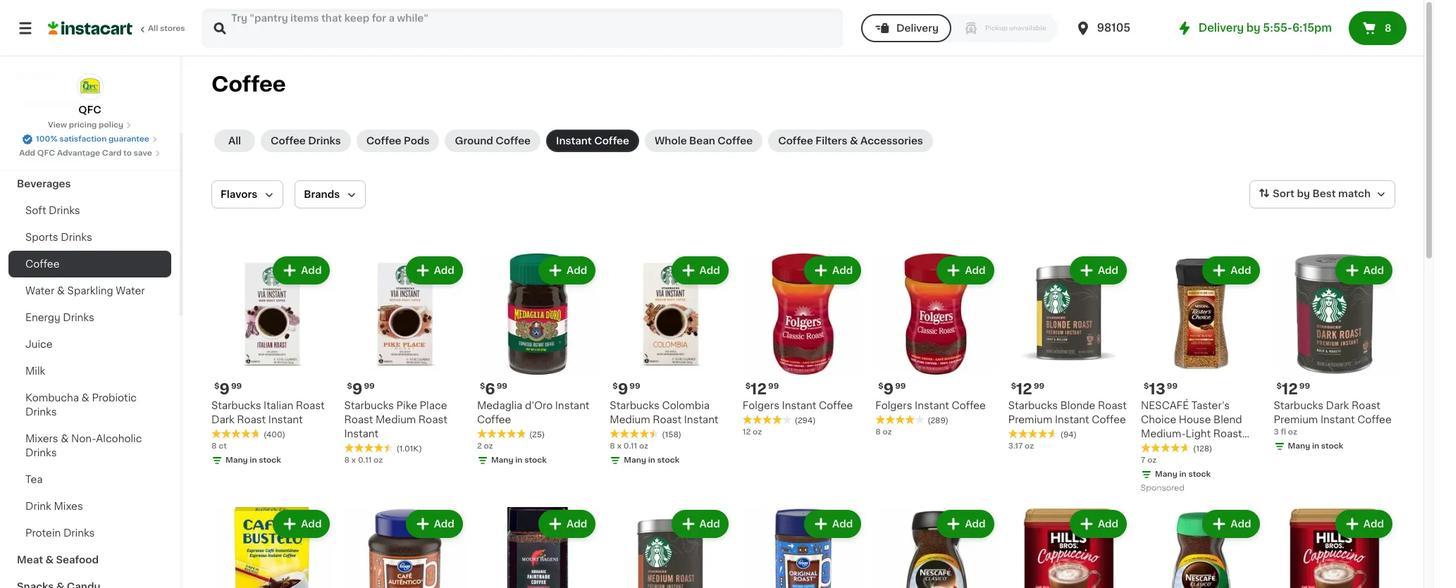 Task type: vqa. For each thing, say whether or not it's contained in the screenshot.


Task type: describe. For each thing, give the bounding box(es) containing it.
juice
[[25, 340, 53, 350]]

8 x 0.11 oz for starbucks pike place roast medium roast instant
[[344, 457, 383, 465]]

produce
[[17, 125, 60, 135]]

coffee inside medaglia d'oro instant coffee
[[477, 415, 511, 425]]

(128)
[[1193, 446, 1212, 453]]

Best match Sort by field
[[1250, 180, 1395, 209]]

all link
[[214, 130, 255, 152]]

2 water from the left
[[116, 286, 145, 296]]

thanksgiving
[[17, 99, 84, 109]]

water & sparkling water
[[25, 286, 145, 296]]

roast inside the nescafé taster's choice house blend medium-light roast instant coffee
[[1213, 429, 1242, 439]]

all for all stores
[[148, 25, 158, 32]]

coffee link
[[8, 251, 171, 278]]

drinks for soft drinks
[[49, 206, 80, 216]]

99 for (158)
[[630, 383, 640, 391]]

$ for (128)
[[1144, 383, 1149, 391]]

brands
[[304, 190, 340, 199]]

nescafé taster's choice house blend medium-light roast instant coffee
[[1141, 401, 1242, 453]]

energy drinks link
[[8, 304, 171, 331]]

$ for (94)
[[1011, 383, 1016, 391]]

choice
[[1141, 415, 1176, 425]]

$ 6 99
[[480, 382, 507, 397]]

starbucks inside starbucks dark roast premium instant coffee 3 fl oz
[[1274, 401, 1324, 411]]

drinks inside kombucha & probiotic drinks
[[25, 407, 57, 417]]

99 for (1.01k)
[[364, 383, 375, 391]]

$ for (158)
[[613, 383, 618, 391]]

many down starbucks dark roast premium instant coffee 3 fl oz at the bottom
[[1288, 443, 1310, 451]]

service type group
[[861, 14, 1058, 42]]

(294)
[[795, 418, 816, 425]]

premium for starbucks dark roast premium instant coffee 3 fl oz
[[1274, 415, 1318, 425]]

juice link
[[8, 331, 171, 358]]

accessories
[[860, 136, 923, 146]]

3 $ 12 99 from the left
[[1277, 382, 1310, 397]]

12 for folgers instant coffee
[[751, 382, 767, 397]]

coffee pods link
[[356, 130, 439, 152]]

oz inside starbucks dark roast premium instant coffee 3 fl oz
[[1288, 429, 1297, 437]]

alcoholic
[[96, 434, 142, 444]]

100%
[[36, 135, 57, 143]]

99 for (94)
[[1034, 383, 1045, 391]]

stock for starbucks colombia medium roast instant
[[657, 457, 679, 465]]

x for starbucks pike place roast medium roast instant
[[351, 457, 356, 465]]

sort
[[1273, 189, 1295, 199]]

13
[[1149, 382, 1165, 397]]

instant inside starbucks dark roast premium instant coffee 3 fl oz
[[1321, 415, 1355, 425]]

$ 9 99 for starbucks pike place roast medium roast instant
[[347, 382, 375, 397]]

drink
[[25, 502, 51, 512]]

9 for starbucks pike place roast medium roast instant
[[352, 382, 363, 397]]

mixers
[[25, 434, 58, 444]]

filters
[[816, 136, 847, 146]]

protein drinks
[[25, 529, 95, 538]]

8 for starbucks pike place roast medium roast instant
[[344, 457, 350, 465]]

$ for (294)
[[745, 383, 751, 391]]

meat & seafood link
[[8, 547, 171, 574]]

100% satisfaction guarantee button
[[22, 131, 158, 145]]

drink mixes link
[[8, 493, 171, 520]]

many in stock for starbucks italian roast dark roast instant
[[226, 457, 281, 465]]

$ 13 99
[[1144, 382, 1178, 397]]

& for eggs
[[47, 152, 55, 162]]

instant inside starbucks blonde roast premium instant coffee
[[1055, 415, 1089, 425]]

sports drinks
[[25, 233, 92, 242]]

many in stock down starbucks dark roast premium instant coffee 3 fl oz at the bottom
[[1288, 443, 1343, 451]]

sparkling
[[67, 286, 113, 296]]

drinks for coffee drinks
[[308, 136, 341, 146]]

water & sparkling water link
[[8, 278, 171, 304]]

produce link
[[8, 117, 171, 144]]

& for non-
[[61, 434, 69, 444]]

x for starbucks colombia medium roast instant
[[617, 443, 622, 451]]

advantage
[[57, 149, 100, 157]]

starbucks italian roast dark roast instant
[[211, 401, 325, 425]]

in for nescafé taster's choice house blend medium-light roast instant coffee
[[1179, 471, 1187, 479]]

satisfaction
[[59, 135, 107, 143]]

coffee inside instant coffee link
[[594, 136, 629, 146]]

many in stock for medaglia d'oro instant coffee
[[491, 457, 547, 465]]

premium for starbucks blonde roast premium instant coffee
[[1008, 415, 1052, 425]]

eggs
[[57, 152, 83, 162]]

guarantee
[[108, 135, 149, 143]]

coffee inside starbucks dark roast premium instant coffee 3 fl oz
[[1357, 415, 1392, 425]]

soft
[[25, 206, 46, 216]]

3.17
[[1008, 443, 1023, 451]]

energy
[[25, 313, 60, 323]]

12 for starbucks blonde roast premium instant coffee
[[1016, 382, 1032, 397]]

99 for (400)
[[231, 383, 242, 391]]

milk
[[25, 366, 45, 376]]

many for starbucks italian roast dark roast instant
[[226, 457, 248, 465]]

stores
[[160, 25, 185, 32]]

drinks for energy drinks
[[63, 313, 94, 323]]

folgers instant coffee for 12
[[743, 401, 853, 411]]

fl
[[1281, 429, 1286, 437]]

in down starbucks dark roast premium instant coffee 3 fl oz at the bottom
[[1312, 443, 1319, 451]]

product group containing 13
[[1141, 254, 1263, 496]]

99 for (289)
[[895, 383, 906, 391]]

many for starbucks colombia medium roast instant
[[624, 457, 646, 465]]

Search field
[[203, 10, 841, 47]]

1 water from the left
[[25, 286, 54, 296]]

stock for nescafé taster's choice house blend medium-light roast instant coffee
[[1188, 471, 1211, 479]]

$ 9 99 for starbucks colombia medium roast instant
[[613, 382, 640, 397]]

thanksgiving link
[[8, 90, 171, 117]]

5:55-
[[1263, 23, 1292, 33]]

milk link
[[8, 358, 171, 385]]

product group containing 6
[[477, 254, 599, 470]]

by for sort
[[1297, 189, 1310, 199]]

energy drinks
[[25, 313, 94, 323]]

starbucks pike place roast medium roast instant
[[344, 401, 447, 439]]

stock for starbucks italian roast dark roast instant
[[259, 457, 281, 465]]

starbucks for starbucks blonde roast premium instant coffee
[[1008, 401, 1058, 411]]

coffee filters & accessories link
[[768, 130, 933, 152]]

meat & seafood
[[17, 555, 99, 565]]

many in stock for starbucks colombia medium roast instant
[[624, 457, 679, 465]]

instant inside the starbucks pike place roast medium roast instant
[[344, 429, 379, 439]]

bean
[[689, 136, 715, 146]]

drinks for protein drinks
[[63, 529, 95, 538]]

starbucks for starbucks colombia medium roast instant
[[610, 401, 660, 411]]

blend
[[1214, 415, 1242, 425]]

d'oro
[[525, 401, 553, 411]]

dairy
[[17, 152, 44, 162]]

$ for (1.01k)
[[347, 383, 352, 391]]

(400)
[[264, 432, 285, 439]]

98105
[[1097, 23, 1131, 33]]

best match
[[1312, 189, 1371, 199]]

98105 button
[[1075, 8, 1159, 48]]

coffee inside whole bean coffee link
[[718, 136, 753, 146]]

delivery by 5:55-6:15pm link
[[1176, 20, 1332, 37]]

12 for starbucks dark roast premium instant coffee
[[1282, 382, 1298, 397]]

99 for (25)
[[497, 383, 507, 391]]

kombucha
[[25, 393, 79, 403]]

to
[[123, 149, 132, 157]]

8 x 0.11 oz for starbucks colombia medium roast instant
[[610, 443, 648, 451]]

$ 12 99 for starbucks
[[1011, 382, 1045, 397]]

9 for starbucks colombia medium roast instant
[[618, 382, 628, 397]]

coffee inside the nescafé taster's choice house blend medium-light roast instant coffee
[[1178, 444, 1212, 453]]

whole bean coffee link
[[645, 130, 763, 152]]

8 oz
[[875, 429, 892, 437]]

starbucks dark roast premium instant coffee 3 fl oz
[[1274, 401, 1392, 437]]

best
[[1312, 189, 1336, 199]]

(289)
[[928, 418, 948, 425]]

drinks for sports drinks
[[61, 233, 92, 242]]

italian
[[264, 401, 293, 411]]

sports drinks link
[[8, 224, 171, 251]]

starbucks blonde roast premium instant coffee
[[1008, 401, 1127, 425]]



Task type: locate. For each thing, give the bounding box(es) containing it.
drinks down 'kombucha'
[[25, 407, 57, 417]]

1 horizontal spatial qfc
[[78, 105, 101, 115]]

by inside field
[[1297, 189, 1310, 199]]

8 x 0.11 oz down the starbucks colombia medium roast instant
[[610, 443, 648, 451]]

soft drinks
[[25, 206, 80, 216]]

99 inside '$ 13 99'
[[1167, 383, 1178, 391]]

coffee inside the coffee link
[[25, 259, 60, 269]]

many in stock down '(158)'
[[624, 457, 679, 465]]

0.11 for starbucks pike place roast medium roast instant
[[358, 457, 372, 465]]

save
[[134, 149, 152, 157]]

& down milk link
[[81, 393, 89, 403]]

0 horizontal spatial premium
[[1008, 415, 1052, 425]]

meat
[[17, 555, 43, 565]]

light
[[1186, 429, 1211, 439]]

None search field
[[202, 8, 843, 48]]

1 $ 9 99 from the left
[[214, 382, 242, 397]]

6 99 from the left
[[497, 383, 507, 391]]

★★★★★
[[875, 415, 925, 425], [875, 415, 925, 425], [743, 415, 792, 425], [743, 415, 792, 425], [211, 429, 261, 439], [211, 429, 261, 439], [610, 429, 659, 439], [610, 429, 659, 439], [477, 429, 526, 439], [477, 429, 526, 439], [1008, 429, 1058, 439], [1008, 429, 1058, 439], [344, 444, 394, 453], [344, 444, 394, 453], [1141, 444, 1190, 453], [1141, 444, 1190, 453]]

0 vertical spatial qfc
[[78, 105, 101, 115]]

pike
[[396, 401, 417, 411]]

(158)
[[662, 432, 681, 439]]

$ 12 99 for folgers
[[745, 382, 779, 397]]

in for starbucks italian roast dark roast instant
[[250, 457, 257, 465]]

kombucha & probiotic drinks
[[25, 393, 137, 417]]

add button
[[274, 258, 329, 283], [407, 258, 462, 283], [540, 258, 594, 283], [673, 258, 727, 283], [805, 258, 860, 283], [938, 258, 993, 283], [1071, 258, 1126, 283], [1204, 258, 1258, 283], [1337, 258, 1391, 283], [274, 512, 329, 537], [407, 512, 462, 537], [540, 512, 594, 537], [673, 512, 727, 537], [805, 512, 860, 537], [938, 512, 993, 537], [1071, 512, 1126, 537], [1204, 512, 1258, 537], [1337, 512, 1391, 537]]

5 starbucks from the left
[[1274, 401, 1324, 411]]

8 for starbucks italian roast dark roast instant
[[211, 443, 217, 451]]

by left 5:55-
[[1247, 23, 1261, 33]]

tea link
[[8, 467, 171, 493]]

delivery for delivery
[[896, 23, 939, 33]]

all left stores
[[148, 25, 158, 32]]

starbucks for starbucks pike place roast medium roast instant
[[344, 401, 394, 411]]

instant inside medaglia d'oro instant coffee
[[555, 401, 590, 411]]

5 $ from the left
[[1144, 383, 1149, 391]]

dark
[[1326, 401, 1349, 411], [211, 415, 234, 425]]

5 99 from the left
[[1167, 383, 1178, 391]]

in for medaglia d'oro instant coffee
[[515, 457, 523, 465]]

folgers up 8 oz at the right of page
[[875, 401, 912, 411]]

0 vertical spatial by
[[1247, 23, 1261, 33]]

starbucks inside the starbucks pike place roast medium roast instant
[[344, 401, 394, 411]]

0.11 down the starbucks colombia medium roast instant
[[624, 443, 637, 451]]

delivery inside button
[[896, 23, 939, 33]]

premium up 3.17 oz
[[1008, 415, 1052, 425]]

folgers instant coffee for 9
[[875, 401, 986, 411]]

all for all
[[228, 136, 241, 146]]

stock for medaglia d'oro instant coffee
[[524, 457, 547, 465]]

pricing
[[69, 121, 97, 129]]

folgers instant coffee up (289)
[[875, 401, 986, 411]]

dark inside starbucks italian roast dark roast instant
[[211, 415, 234, 425]]

sponsored badge image
[[1141, 485, 1184, 493]]

match
[[1338, 189, 1371, 199]]

all up flavors
[[228, 136, 241, 146]]

view
[[48, 121, 67, 129]]

1 starbucks from the left
[[211, 401, 261, 411]]

instant
[[556, 136, 592, 146], [915, 401, 949, 411], [555, 401, 590, 411], [782, 401, 816, 411], [268, 415, 303, 425], [684, 415, 718, 425], [1055, 415, 1089, 425], [1321, 415, 1355, 425], [344, 429, 379, 439], [1141, 444, 1175, 453]]

medium-
[[1141, 429, 1186, 439]]

drinks up the sports drinks
[[49, 206, 80, 216]]

$ up the starbucks colombia medium roast instant
[[613, 383, 618, 391]]

starbucks left italian
[[211, 401, 261, 411]]

1 horizontal spatial folgers
[[875, 401, 912, 411]]

0 horizontal spatial by
[[1247, 23, 1261, 33]]

stock down (128)
[[1188, 471, 1211, 479]]

1 horizontal spatial water
[[116, 286, 145, 296]]

pods
[[404, 136, 430, 146]]

all stores link
[[48, 8, 186, 48]]

flavors button
[[211, 180, 283, 209]]

premium inside starbucks blonde roast premium instant coffee
[[1008, 415, 1052, 425]]

1 vertical spatial by
[[1297, 189, 1310, 199]]

8
[[1385, 23, 1391, 33], [875, 429, 881, 437], [211, 443, 217, 451], [610, 443, 615, 451], [344, 457, 350, 465]]

starbucks inside starbucks blonde roast premium instant coffee
[[1008, 401, 1058, 411]]

many up sponsored badge image
[[1155, 471, 1177, 479]]

stock down starbucks dark roast premium instant coffee 3 fl oz at the bottom
[[1321, 443, 1343, 451]]

ground coffee link
[[445, 130, 541, 152]]

0.11
[[624, 443, 637, 451], [358, 457, 372, 465]]

place
[[420, 401, 447, 411]]

0 horizontal spatial folgers
[[743, 401, 779, 411]]

x down the starbucks colombia medium roast instant
[[617, 443, 622, 451]]

roast inside starbucks blonde roast premium instant coffee
[[1098, 401, 1127, 411]]

starbucks colombia medium roast instant
[[610, 401, 718, 425]]

mixes
[[54, 502, 83, 512]]

$ 9 99 up the starbucks colombia medium roast instant
[[613, 382, 640, 397]]

2 premium from the left
[[1274, 415, 1318, 425]]

9 for starbucks italian roast dark roast instant
[[219, 382, 230, 397]]

blonde
[[1060, 401, 1095, 411]]

1 horizontal spatial folgers instant coffee
[[875, 401, 986, 411]]

9 for folgers instant coffee
[[883, 382, 894, 397]]

& inside water & sparkling water link
[[57, 286, 65, 296]]

& up energy drinks
[[57, 286, 65, 296]]

9 up 8 oz at the right of page
[[883, 382, 894, 397]]

3 starbucks from the left
[[610, 401, 660, 411]]

starbucks up 3.17 oz
[[1008, 401, 1058, 411]]

instant inside the nescafé taster's choice house blend medium-light roast instant coffee
[[1141, 444, 1175, 453]]

8 ct
[[211, 443, 227, 451]]

coffee inside ground coffee 'link'
[[496, 136, 531, 146]]

3 99 from the left
[[630, 383, 640, 391]]

1 horizontal spatial 8 x 0.11 oz
[[610, 443, 648, 451]]

0 horizontal spatial delivery
[[896, 23, 939, 33]]

& right filters
[[850, 136, 858, 146]]

0 vertical spatial x
[[617, 443, 622, 451]]

3
[[1274, 429, 1279, 437]]

9 up the starbucks pike place roast medium roast instant at the left bottom of page
[[352, 382, 363, 397]]

many in stock down (400)
[[226, 457, 281, 465]]

drinks inside "mixers & non-alcoholic drinks"
[[25, 448, 57, 458]]

$ up the medaglia
[[480, 383, 485, 391]]

instacart logo image
[[48, 20, 132, 37]]

product group
[[211, 254, 333, 470], [344, 254, 466, 467], [477, 254, 599, 470], [610, 254, 731, 470], [743, 254, 864, 439], [875, 254, 997, 439], [1008, 254, 1130, 453], [1141, 254, 1263, 496], [1274, 254, 1395, 456], [211, 508, 333, 588], [344, 508, 466, 588], [477, 508, 599, 588], [610, 508, 731, 588], [743, 508, 864, 588], [875, 508, 997, 588], [1008, 508, 1130, 588], [1141, 508, 1263, 588], [1274, 508, 1395, 588]]

add qfc advantage card to save
[[19, 149, 152, 157]]

many down the '2 oz'
[[491, 457, 513, 465]]

2 9 from the left
[[352, 382, 363, 397]]

3.17 oz
[[1008, 443, 1034, 451]]

$ up the starbucks pike place roast medium roast instant at the left bottom of page
[[347, 383, 352, 391]]

$ up starbucks italian roast dark roast instant
[[214, 383, 219, 391]]

2
[[477, 443, 482, 451]]

12 oz
[[743, 429, 762, 437]]

delivery
[[1199, 23, 1244, 33], [896, 23, 939, 33]]

0 horizontal spatial water
[[25, 286, 54, 296]]

many for nescafé taster's choice house blend medium-light roast instant coffee
[[1155, 471, 1177, 479]]

instant coffee
[[556, 136, 629, 146]]

& down 100%
[[47, 152, 55, 162]]

0 horizontal spatial dark
[[211, 415, 234, 425]]

policy
[[99, 121, 123, 129]]

beverages
[[17, 179, 71, 189]]

by for delivery
[[1247, 23, 1261, 33]]

1 horizontal spatial delivery
[[1199, 23, 1244, 33]]

sports
[[25, 233, 58, 242]]

premium up 'fl'
[[1274, 415, 1318, 425]]

folgers instant coffee up (294)
[[743, 401, 853, 411]]

8 x 0.11 oz down the starbucks pike place roast medium roast instant at the left bottom of page
[[344, 457, 383, 465]]

0 vertical spatial all
[[148, 25, 158, 32]]

2 $ 9 99 from the left
[[347, 382, 375, 397]]

2 starbucks from the left
[[344, 401, 394, 411]]

0 horizontal spatial folgers instant coffee
[[743, 401, 853, 411]]

0.11 down the starbucks pike place roast medium roast instant at the left bottom of page
[[358, 457, 372, 465]]

medaglia d'oro instant coffee
[[477, 401, 590, 425]]

0.11 for starbucks colombia medium roast instant
[[624, 443, 637, 451]]

in up sponsored badge image
[[1179, 471, 1187, 479]]

8 99 from the left
[[1034, 383, 1045, 391]]

4 $ from the left
[[878, 383, 883, 391]]

$ for (25)
[[480, 383, 485, 391]]

instant coffee link
[[546, 130, 639, 152]]

0 vertical spatial 0.11
[[624, 443, 637, 451]]

x down the starbucks pike place roast medium roast instant at the left bottom of page
[[351, 457, 356, 465]]

add
[[19, 149, 35, 157], [301, 266, 322, 276], [434, 266, 454, 276], [567, 266, 587, 276], [699, 266, 720, 276], [832, 266, 853, 276], [965, 266, 986, 276], [1098, 266, 1118, 276], [1231, 266, 1251, 276], [1363, 266, 1384, 276], [301, 520, 322, 530], [434, 520, 454, 530], [567, 520, 587, 530], [699, 520, 720, 530], [832, 520, 853, 530], [965, 520, 986, 530], [1098, 520, 1118, 530], [1231, 520, 1251, 530], [1363, 520, 1384, 530]]

1 $ 12 99 from the left
[[745, 382, 779, 397]]

9 up starbucks italian roast dark roast instant
[[219, 382, 230, 397]]

qfc inside add qfc advantage card to save link
[[37, 149, 55, 157]]

0 horizontal spatial qfc
[[37, 149, 55, 157]]

folgers up 12 oz
[[743, 401, 779, 411]]

1 vertical spatial x
[[351, 457, 356, 465]]

99 inside $ 6 99
[[497, 383, 507, 391]]

starbucks inside starbucks italian roast dark roast instant
[[211, 401, 261, 411]]

medium inside the starbucks colombia medium roast instant
[[610, 415, 650, 425]]

99 for (294)
[[768, 383, 779, 391]]

house
[[1179, 415, 1211, 425]]

99 for (128)
[[1167, 383, 1178, 391]]

drinks up seafood
[[63, 529, 95, 538]]

starbucks left pike
[[344, 401, 394, 411]]

8 inside button
[[1385, 23, 1391, 33]]

1 horizontal spatial $ 12 99
[[1011, 382, 1045, 397]]

1 vertical spatial all
[[228, 136, 241, 146]]

qfc up view pricing policy link
[[78, 105, 101, 115]]

$ 9 99 up starbucks italian roast dark roast instant
[[214, 382, 242, 397]]

8 x 0.11 oz
[[610, 443, 648, 451], [344, 457, 383, 465]]

view pricing policy
[[48, 121, 123, 129]]

$ 12 99 up 'fl'
[[1277, 382, 1310, 397]]

many in stock
[[1288, 443, 1343, 451], [226, 457, 281, 465], [624, 457, 679, 465], [491, 457, 547, 465], [1155, 471, 1211, 479]]

& right meat
[[45, 555, 54, 565]]

delivery button
[[861, 14, 951, 42]]

4 99 from the left
[[895, 383, 906, 391]]

1 medium from the left
[[376, 415, 416, 425]]

(25)
[[529, 432, 545, 439]]

nescafé
[[1141, 401, 1189, 411]]

card
[[102, 149, 122, 157]]

2 99 from the left
[[364, 383, 375, 391]]

7
[[1141, 457, 1146, 465]]

$ 9 99 for starbucks italian roast dark roast instant
[[214, 382, 242, 397]]

in down medaglia d'oro instant coffee
[[515, 457, 523, 465]]

$ inside $ 6 99
[[480, 383, 485, 391]]

8 for starbucks colombia medium roast instant
[[610, 443, 615, 451]]

1 folgers instant coffee from the left
[[875, 401, 986, 411]]

0 horizontal spatial 8 x 0.11 oz
[[344, 457, 383, 465]]

0 horizontal spatial $ 12 99
[[745, 382, 779, 397]]

$ 9 99 up 8 oz at the right of page
[[878, 382, 906, 397]]

$ up 12 oz
[[745, 383, 751, 391]]

many in stock for nescafé taster's choice house blend medium-light roast instant coffee
[[1155, 471, 1211, 479]]

0 horizontal spatial all
[[148, 25, 158, 32]]

1 horizontal spatial x
[[617, 443, 622, 451]]

coffee
[[211, 74, 286, 94], [271, 136, 306, 146], [366, 136, 401, 146], [496, 136, 531, 146], [594, 136, 629, 146], [718, 136, 753, 146], [778, 136, 813, 146], [25, 259, 60, 269], [952, 401, 986, 411], [819, 401, 853, 411], [477, 415, 511, 425], [1092, 415, 1126, 425], [1357, 415, 1392, 425], [1178, 444, 1212, 453]]

4 $ 9 99 from the left
[[878, 382, 906, 397]]

9 up the starbucks colombia medium roast instant
[[618, 382, 628, 397]]

$ up 3
[[1277, 383, 1282, 391]]

sort by
[[1273, 189, 1310, 199]]

3 $ from the left
[[613, 383, 618, 391]]

coffee inside starbucks blonde roast premium instant coffee
[[1092, 415, 1126, 425]]

8 for folgers instant coffee
[[875, 429, 881, 437]]

roast inside the starbucks colombia medium roast instant
[[653, 415, 682, 425]]

medium inside the starbucks pike place roast medium roast instant
[[376, 415, 416, 425]]

2 $ from the left
[[347, 383, 352, 391]]

$ 9 99 up the starbucks pike place roast medium roast instant at the left bottom of page
[[347, 382, 375, 397]]

by right sort
[[1297, 189, 1310, 199]]

drinks
[[308, 136, 341, 146], [49, 206, 80, 216], [61, 233, 92, 242], [63, 313, 94, 323], [25, 407, 57, 417], [25, 448, 57, 458], [63, 529, 95, 538]]

12
[[751, 382, 767, 397], [1016, 382, 1032, 397], [1282, 382, 1298, 397], [743, 429, 751, 437]]

drinks up the coffee link
[[61, 233, 92, 242]]

many in stock down (25)
[[491, 457, 547, 465]]

folgers instant coffee
[[875, 401, 986, 411], [743, 401, 853, 411]]

1 horizontal spatial dark
[[1326, 401, 1349, 411]]

& inside dairy & eggs link
[[47, 152, 55, 162]]

& left non-
[[61, 434, 69, 444]]

4 9 from the left
[[883, 382, 894, 397]]

1 horizontal spatial 0.11
[[624, 443, 637, 451]]

in down starbucks italian roast dark roast instant
[[250, 457, 257, 465]]

3 9 from the left
[[618, 382, 628, 397]]

1 9 from the left
[[219, 382, 230, 397]]

$ for (400)
[[214, 383, 219, 391]]

qfc logo image
[[76, 73, 103, 100]]

1 folgers from the left
[[875, 401, 912, 411]]

0 vertical spatial 8 x 0.11 oz
[[610, 443, 648, 451]]

0 horizontal spatial 0.11
[[358, 457, 372, 465]]

1 vertical spatial qfc
[[37, 149, 55, 157]]

1 vertical spatial dark
[[211, 415, 234, 425]]

stock down '(158)'
[[657, 457, 679, 465]]

$ 9 99 for folgers instant coffee
[[878, 382, 906, 397]]

recipes
[[17, 72, 58, 82]]

$ 12 99 up 12 oz
[[745, 382, 779, 397]]

1 99 from the left
[[231, 383, 242, 391]]

1 horizontal spatial medium
[[610, 415, 650, 425]]

&
[[850, 136, 858, 146], [47, 152, 55, 162], [57, 286, 65, 296], [81, 393, 89, 403], [61, 434, 69, 444], [45, 555, 54, 565]]

drinks down water & sparkling water
[[63, 313, 94, 323]]

1 vertical spatial 8 x 0.11 oz
[[344, 457, 383, 465]]

$ up 3.17 in the bottom of the page
[[1011, 383, 1016, 391]]

2 folgers from the left
[[743, 401, 779, 411]]

coffee filters & accessories
[[778, 136, 923, 146]]

ground
[[455, 136, 493, 146]]

1 horizontal spatial premium
[[1274, 415, 1318, 425]]

& for sparkling
[[57, 286, 65, 296]]

starbucks inside the starbucks colombia medium roast instant
[[610, 401, 660, 411]]

stock down (400)
[[259, 457, 281, 465]]

1 $ from the left
[[214, 383, 219, 391]]

flavors
[[221, 190, 257, 199]]

drinks up brands
[[308, 136, 341, 146]]

0 horizontal spatial x
[[351, 457, 356, 465]]

folgers for 9
[[875, 401, 912, 411]]

non-
[[71, 434, 96, 444]]

& for seafood
[[45, 555, 54, 565]]

many down ct
[[226, 457, 248, 465]]

roast inside starbucks dark roast premium instant coffee 3 fl oz
[[1352, 401, 1380, 411]]

mixers & non-alcoholic drinks link
[[8, 426, 171, 467]]

1 premium from the left
[[1008, 415, 1052, 425]]

& inside coffee filters & accessories link
[[850, 136, 858, 146]]

many in stock up sponsored badge image
[[1155, 471, 1211, 479]]

protein drinks link
[[8, 520, 171, 547]]

coffee inside coffee drinks link
[[271, 136, 306, 146]]

starbucks for starbucks italian roast dark roast instant
[[211, 401, 261, 411]]

dairy & eggs link
[[8, 144, 171, 171]]

3 $ 9 99 from the left
[[613, 382, 640, 397]]

coffee inside coffee filters & accessories link
[[778, 136, 813, 146]]

$ up 8 oz at the right of page
[[878, 383, 883, 391]]

many for medaglia d'oro instant coffee
[[491, 457, 513, 465]]

starbucks up 'fl'
[[1274, 401, 1324, 411]]

qfc down 100%
[[37, 149, 55, 157]]

folgers for 12
[[743, 401, 779, 411]]

instant inside the starbucks colombia medium roast instant
[[684, 415, 718, 425]]

1 horizontal spatial all
[[228, 136, 241, 146]]

recipes link
[[8, 63, 171, 90]]

in down the starbucks colombia medium roast instant
[[648, 457, 655, 465]]

& inside kombucha & probiotic drinks
[[81, 393, 89, 403]]

coffee inside coffee pods link
[[366, 136, 401, 146]]

drinks down mixers
[[25, 448, 57, 458]]

water up energy
[[25, 286, 54, 296]]

$ 12 99 up starbucks blonde roast premium instant coffee
[[1011, 382, 1045, 397]]

$ inside '$ 13 99'
[[1144, 383, 1149, 391]]

8 $ from the left
[[1011, 383, 1016, 391]]

0 horizontal spatial medium
[[376, 415, 416, 425]]

qfc link
[[76, 73, 103, 117]]

7 $ from the left
[[745, 383, 751, 391]]

delivery for delivery by 5:55-6:15pm
[[1199, 23, 1244, 33]]

7 oz
[[1141, 457, 1157, 465]]

add qfc advantage card to save link
[[19, 148, 161, 159]]

tea
[[25, 475, 43, 485]]

mixers & non-alcoholic drinks
[[25, 434, 142, 458]]

2 $ 12 99 from the left
[[1011, 382, 1045, 397]]

2 oz
[[477, 443, 493, 451]]

view pricing policy link
[[48, 120, 132, 131]]

premium inside starbucks dark roast premium instant coffee 3 fl oz
[[1274, 415, 1318, 425]]

$ for (289)
[[878, 383, 883, 391]]

coffee drinks link
[[261, 130, 351, 152]]

in for starbucks colombia medium roast instant
[[648, 457, 655, 465]]

$ up nescafé
[[1144, 383, 1149, 391]]

2 folgers instant coffee from the left
[[743, 401, 853, 411]]

4 starbucks from the left
[[1008, 401, 1058, 411]]

1 vertical spatial 0.11
[[358, 457, 372, 465]]

qfc
[[78, 105, 101, 115], [37, 149, 55, 157]]

1 horizontal spatial by
[[1297, 189, 1310, 199]]

2 horizontal spatial $ 12 99
[[1277, 382, 1310, 397]]

6 $ from the left
[[480, 383, 485, 391]]

dairy & eggs
[[17, 152, 83, 162]]

9 99 from the left
[[1299, 383, 1310, 391]]

& inside "mixers & non-alcoholic drinks"
[[61, 434, 69, 444]]

drinks inside "link"
[[63, 529, 95, 538]]

2 medium from the left
[[610, 415, 650, 425]]

dark inside starbucks dark roast premium instant coffee 3 fl oz
[[1326, 401, 1349, 411]]

& inside meat & seafood link
[[45, 555, 54, 565]]

many down the starbucks colombia medium roast instant
[[624, 457, 646, 465]]

brands button
[[295, 180, 366, 209]]

instant inside starbucks italian roast dark roast instant
[[268, 415, 303, 425]]

0 vertical spatial dark
[[1326, 401, 1349, 411]]

by
[[1247, 23, 1261, 33], [1297, 189, 1310, 199]]

water right sparkling
[[116, 286, 145, 296]]

stock down (25)
[[524, 457, 547, 465]]

starbucks left colombia
[[610, 401, 660, 411]]

seafood
[[56, 555, 99, 565]]

7 99 from the left
[[768, 383, 779, 391]]

& for probiotic
[[81, 393, 89, 403]]

9 $ from the left
[[1277, 383, 1282, 391]]



